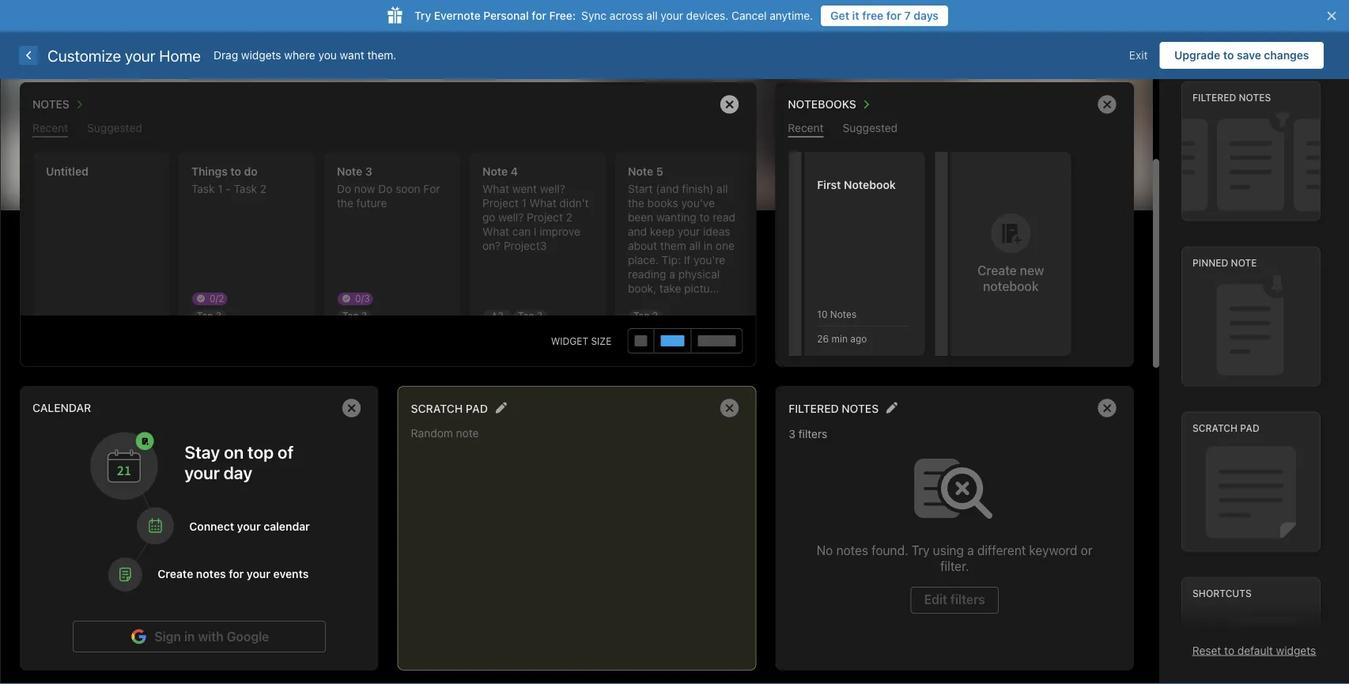 Task type: vqa. For each thing, say whether or not it's contained in the screenshot.
drag
yes



Task type: describe. For each thing, give the bounding box(es) containing it.
1 horizontal spatial pad
[[1240, 423, 1260, 434]]

exit button
[[1117, 42, 1160, 69]]

default
[[1238, 644, 1273, 657]]

edit widget title image
[[495, 402, 507, 414]]

pad inside button
[[466, 402, 488, 415]]

pinned note
[[1193, 257, 1257, 268]]

to for upgrade
[[1223, 49, 1234, 62]]

save
[[1237, 49, 1261, 62]]

free:
[[549, 9, 576, 22]]

john!
[[130, 98, 165, 115]]

filtered inside the filtered notes button
[[789, 402, 839, 415]]

where
[[284, 49, 315, 62]]

2023
[[1099, 101, 1122, 112]]

pinned
[[1193, 257, 1228, 268]]

home
[[159, 46, 201, 64]]

0 vertical spatial filtered
[[1193, 92, 1236, 103]]

0 vertical spatial filtered notes
[[1193, 92, 1271, 103]]

get it free for 7 days button
[[821, 6, 948, 26]]

good
[[32, 98, 66, 115]]

november
[[1029, 101, 1082, 112]]

them.
[[367, 49, 397, 62]]

widget
[[551, 335, 588, 346]]

friday, november 17, 2023
[[992, 101, 1122, 112]]

drag
[[213, 49, 238, 62]]

anytime.
[[770, 9, 813, 22]]

17,
[[1085, 101, 1096, 112]]

all
[[646, 9, 658, 22]]

good morning, john!
[[32, 98, 165, 115]]

1 horizontal spatial notes
[[1239, 92, 1271, 103]]

reset to default widgets button
[[1192, 644, 1316, 657]]

cancel
[[732, 9, 767, 22]]

days
[[914, 9, 939, 22]]

try evernote personal for free: sync across all your devices. cancel anytime.
[[414, 9, 813, 22]]

filtered notes button
[[789, 398, 879, 418]]

note
[[1231, 257, 1257, 268]]

reset to default widgets
[[1192, 644, 1316, 657]]

for for free:
[[532, 9, 546, 22]]



Task type: locate. For each thing, give the bounding box(es) containing it.
filtered down upgrade
[[1193, 92, 1236, 103]]

for for 7
[[886, 9, 902, 22]]

across
[[610, 9, 643, 22]]

1 horizontal spatial filtered notes
[[1193, 92, 1271, 103]]

you
[[318, 49, 337, 62]]

want
[[340, 49, 364, 62]]

widget size
[[551, 335, 612, 346]]

remove image
[[714, 89, 745, 120], [1091, 89, 1123, 120], [336, 392, 367, 424], [714, 392, 745, 424], [1091, 392, 1123, 424]]

drag widgets where you want them.
[[213, 49, 397, 62]]

to inside button
[[1223, 49, 1234, 62]]

sync
[[581, 9, 607, 22]]

your
[[661, 9, 683, 22], [125, 46, 155, 64]]

0 vertical spatial scratch pad
[[411, 402, 488, 415]]

to for reset
[[1224, 644, 1235, 657]]

upgrade to save changes button
[[1160, 42, 1324, 69]]

for inside button
[[886, 9, 902, 22]]

filtered left edit widget title icon
[[789, 402, 839, 415]]

1 vertical spatial your
[[125, 46, 155, 64]]

shortcuts
[[1193, 588, 1252, 599]]

0 horizontal spatial widgets
[[241, 49, 281, 62]]

free
[[862, 9, 884, 22]]

friday,
[[992, 101, 1027, 112]]

0 vertical spatial your
[[661, 9, 683, 22]]

upgrade to save changes
[[1174, 49, 1309, 62]]

scratch pad button
[[411, 398, 488, 418]]

0 horizontal spatial notes
[[842, 402, 879, 415]]

widget size medium image
[[661, 335, 684, 346]]

widgets right default
[[1276, 644, 1316, 657]]

0 vertical spatial pad
[[466, 402, 488, 415]]

notes inside button
[[842, 402, 879, 415]]

evernote
[[434, 9, 481, 22]]

1 for from the left
[[532, 9, 546, 22]]

0 vertical spatial widgets
[[241, 49, 281, 62]]

reset
[[1192, 644, 1221, 657]]

0 horizontal spatial scratch
[[411, 402, 463, 415]]

to
[[1223, 49, 1234, 62], [1224, 644, 1235, 657]]

0 vertical spatial notes
[[1239, 92, 1271, 103]]

widgets right drag
[[241, 49, 281, 62]]

for
[[532, 9, 546, 22], [886, 9, 902, 22]]

filtered
[[1193, 92, 1236, 103], [789, 402, 839, 415]]

widget size small image
[[635, 335, 647, 346]]

1 vertical spatial scratch pad
[[1193, 423, 1260, 434]]

notes left edit widget title icon
[[842, 402, 879, 415]]

widgets
[[241, 49, 281, 62], [1276, 644, 1316, 657]]

notes down the save
[[1239, 92, 1271, 103]]

1 vertical spatial scratch
[[1193, 423, 1238, 434]]

0 horizontal spatial pad
[[466, 402, 488, 415]]

0 horizontal spatial filtered notes
[[789, 402, 879, 415]]

0 horizontal spatial filtered
[[789, 402, 839, 415]]

changes
[[1264, 49, 1309, 62]]

1 vertical spatial widgets
[[1276, 644, 1316, 657]]

scratch pad
[[411, 402, 488, 415], [1193, 423, 1260, 434]]

1 vertical spatial pad
[[1240, 423, 1260, 434]]

notes
[[1239, 92, 1271, 103], [842, 402, 879, 415]]

filtered notes
[[1193, 92, 1271, 103], [789, 402, 879, 415]]

1 horizontal spatial scratch pad
[[1193, 423, 1260, 434]]

size
[[591, 335, 612, 346]]

0 horizontal spatial scratch pad
[[411, 402, 488, 415]]

1 vertical spatial filtered notes
[[789, 402, 879, 415]]

scratch
[[411, 402, 463, 415], [1193, 423, 1238, 434]]

2 for from the left
[[886, 9, 902, 22]]

1 horizontal spatial for
[[886, 9, 902, 22]]

1 horizontal spatial widgets
[[1276, 644, 1316, 657]]

personal
[[484, 9, 529, 22]]

for left free:
[[532, 9, 546, 22]]

get
[[831, 9, 849, 22]]

0 vertical spatial to
[[1223, 49, 1234, 62]]

0 horizontal spatial your
[[125, 46, 155, 64]]

customize your home
[[47, 46, 201, 64]]

for left the 7
[[886, 9, 902, 22]]

it
[[852, 9, 859, 22]]

edit widget title image
[[886, 402, 898, 414]]

scratch inside button
[[411, 402, 463, 415]]

devices.
[[686, 9, 729, 22]]

get it free for 7 days
[[831, 9, 939, 22]]

morning,
[[70, 98, 126, 115]]

7
[[904, 9, 911, 22]]

to right reset
[[1224, 644, 1235, 657]]

your left the home
[[125, 46, 155, 64]]

pad
[[466, 402, 488, 415], [1240, 423, 1260, 434]]

to left the save
[[1223, 49, 1234, 62]]

1 vertical spatial to
[[1224, 644, 1235, 657]]

1 horizontal spatial your
[[661, 9, 683, 22]]

customize
[[47, 46, 121, 64]]

0 vertical spatial scratch
[[411, 402, 463, 415]]

try
[[414, 9, 431, 22]]

filtered notes left edit widget title icon
[[789, 402, 879, 415]]

1 horizontal spatial scratch
[[1193, 423, 1238, 434]]

0 horizontal spatial for
[[532, 9, 546, 22]]

widget size large image
[[698, 335, 736, 346]]

filtered notes down upgrade to save changes button
[[1193, 92, 1271, 103]]

1 vertical spatial filtered
[[789, 402, 839, 415]]

1 vertical spatial notes
[[842, 402, 879, 415]]

upgrade
[[1174, 49, 1220, 62]]

exit
[[1129, 49, 1148, 62]]

1 horizontal spatial filtered
[[1193, 92, 1236, 103]]

your right all
[[661, 9, 683, 22]]



